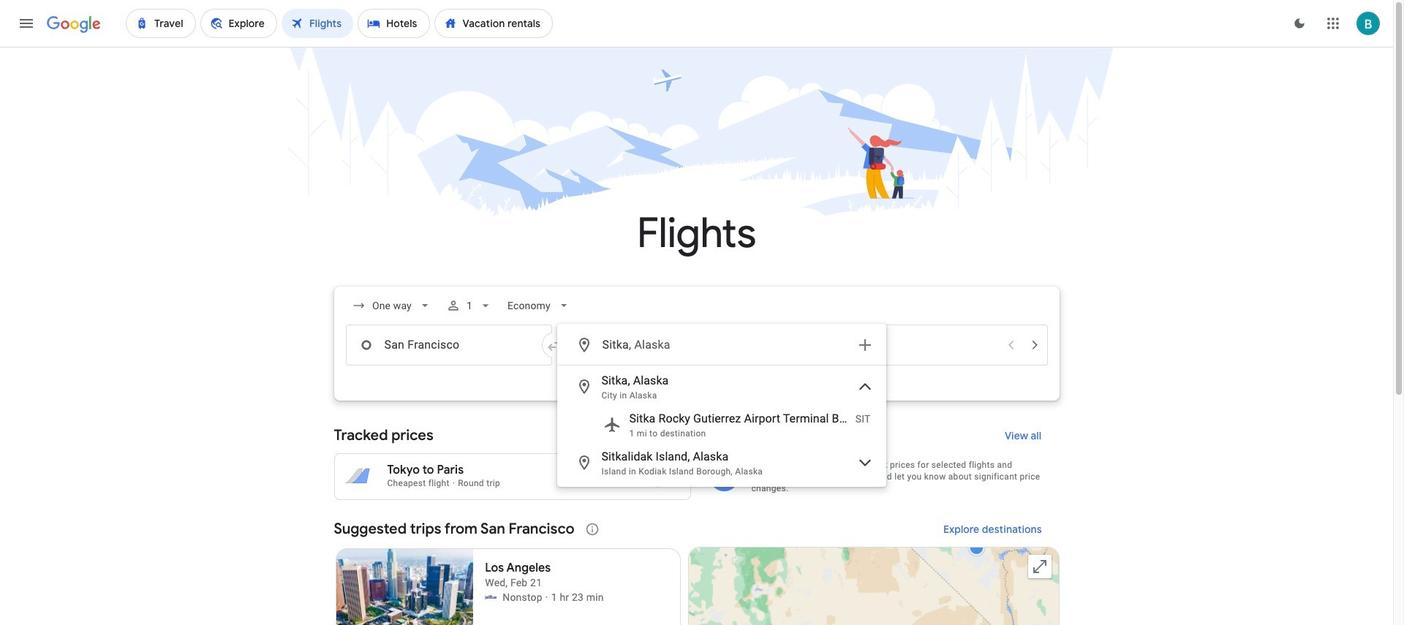 Task type: locate. For each thing, give the bounding box(es) containing it.
enter your destination dialog
[[557, 324, 887, 487]]

jetblue image
[[485, 592, 497, 604]]

None field
[[346, 293, 438, 319], [502, 293, 577, 319], [346, 293, 438, 319], [502, 293, 577, 319]]

list box inside enter your destination dialog
[[558, 366, 886, 487]]

 image
[[546, 591, 549, 605]]

None text field
[[346, 325, 552, 366]]

 image inside tracked prices "region"
[[453, 479, 455, 489]]

list box
[[558, 366, 886, 487]]

suggested trips from san francisco region
[[334, 512, 1060, 626]]

Flight search field
[[322, 287, 1072, 487]]

toggle nearby airports for sitka, alaska image
[[857, 378, 874, 396]]

toggle nearby airports for sitkalidak island, alaska image
[[857, 454, 874, 472]]

777 US dollars text field
[[653, 463, 679, 478]]

 image
[[453, 479, 455, 489]]

tracked prices region
[[334, 419, 1060, 501]]

sitka rocky gutierrez airport terminal building (sit) option
[[558, 405, 886, 446]]

 image inside suggested trips from san francisco region
[[546, 591, 549, 605]]



Task type: describe. For each thing, give the bounding box(es) containing it.
Where else? text field
[[602, 328, 848, 363]]

none text field inside flight search box
[[346, 325, 552, 366]]

878 US dollars text field
[[655, 477, 679, 489]]

change appearance image
[[1283, 6, 1318, 41]]

Departure text field
[[811, 326, 998, 365]]

main menu image
[[18, 15, 35, 32]]

sitka, alaska option
[[558, 370, 886, 405]]

sitkalidak island, alaska option
[[558, 446, 886, 481]]

destination, select multiple airports image
[[857, 337, 874, 354]]



Task type: vqa. For each thing, say whether or not it's contained in the screenshot.
 icon inside the Tracked prices "region"
yes



